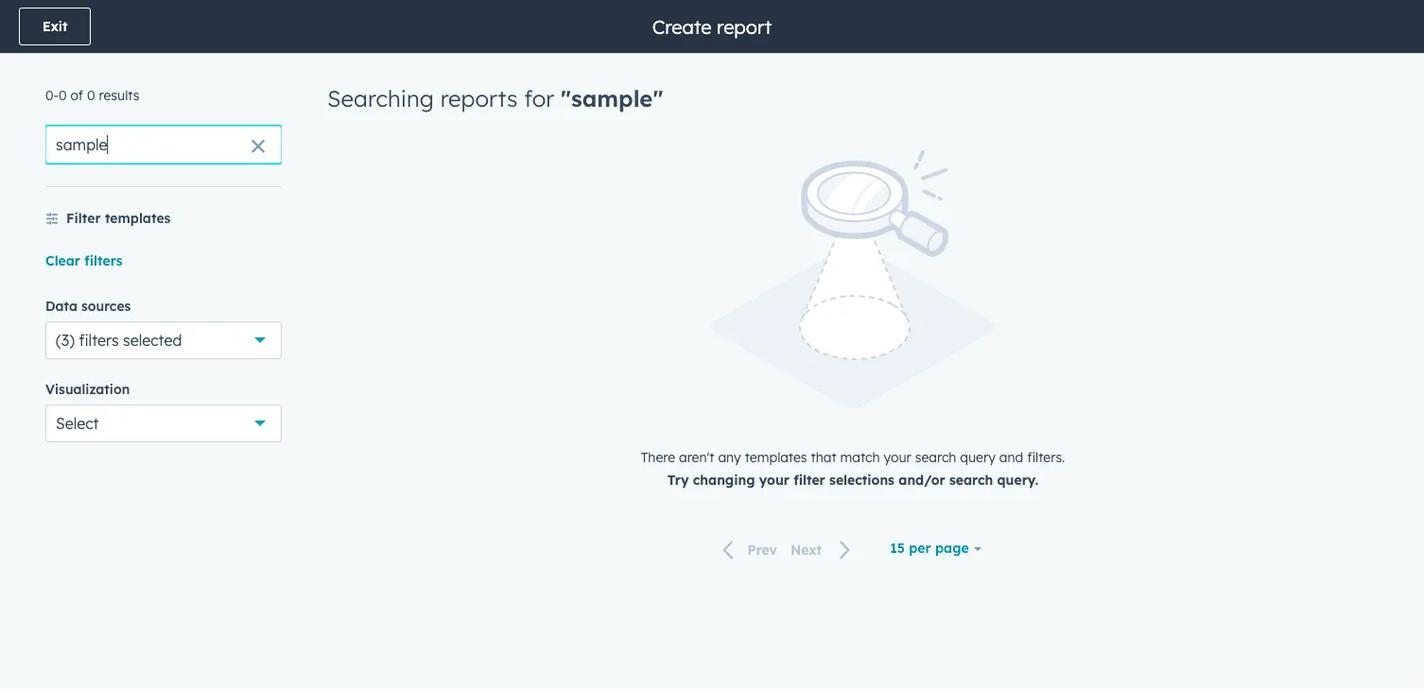 Task type: describe. For each thing, give the bounding box(es) containing it.
prev button
[[712, 538, 784, 563]]

report
[[717, 15, 772, 38]]

pagination navigation
[[712, 538, 863, 563]]

try
[[667, 472, 689, 489]]

next
[[790, 542, 822, 559]]

and
[[999, 450, 1023, 467]]

query
[[960, 450, 996, 467]]

15
[[890, 540, 905, 557]]

clear filters
[[45, 252, 123, 270]]

results
[[99, 87, 139, 104]]

page
[[935, 540, 969, 557]]

select button
[[45, 405, 282, 443]]

(3)
[[56, 331, 75, 350]]

searching reports for "sample"
[[327, 84, 663, 113]]

aren't
[[679, 450, 714, 467]]

data sources
[[45, 298, 131, 315]]

0 horizontal spatial your
[[759, 472, 789, 489]]

create report
[[652, 15, 772, 38]]

0 vertical spatial your
[[884, 450, 911, 467]]

that
[[811, 450, 836, 467]]

per
[[909, 540, 931, 557]]

clear filters button
[[45, 250, 123, 272]]

page section element
[[0, 0, 1424, 53]]

1 vertical spatial search
[[949, 472, 993, 489]]

clear input image
[[251, 140, 266, 155]]

match
[[840, 450, 880, 467]]

query.
[[997, 472, 1038, 489]]

filters for (3)
[[79, 331, 119, 350]]

filter templates
[[66, 210, 171, 227]]

0 vertical spatial search
[[915, 450, 956, 467]]

filters.
[[1027, 450, 1065, 467]]

visualization
[[45, 381, 130, 398]]

and/or
[[899, 472, 945, 489]]

selections
[[829, 472, 895, 489]]

1 0 from the left
[[59, 87, 67, 104]]

clear
[[45, 252, 80, 270]]



Task type: locate. For each thing, give the bounding box(es) containing it.
1 vertical spatial templates
[[745, 450, 807, 467]]

1 vertical spatial your
[[759, 472, 789, 489]]

(3) filters selected
[[56, 331, 182, 350]]

15 per page
[[890, 540, 969, 557]]

exit
[[43, 18, 68, 35]]

searching
[[327, 84, 434, 113]]

0 right of
[[87, 87, 95, 104]]

1 horizontal spatial your
[[884, 450, 911, 467]]

your left filter
[[759, 472, 789, 489]]

search up and/or
[[915, 450, 956, 467]]

prev
[[748, 542, 777, 559]]

alert
[[327, 150, 1379, 492]]

filters for clear
[[84, 252, 123, 270]]

filters inside popup button
[[79, 331, 119, 350]]

your
[[884, 450, 911, 467], [759, 472, 789, 489]]

templates up filter
[[745, 450, 807, 467]]

there
[[641, 450, 675, 467]]

2 0 from the left
[[87, 87, 95, 104]]

your up and/or
[[884, 450, 911, 467]]

alert containing there aren't any templates that match your search query and filters.
[[327, 150, 1379, 492]]

0 left of
[[59, 87, 67, 104]]

"sample"
[[561, 84, 663, 113]]

filter
[[66, 210, 101, 227]]

for
[[524, 84, 554, 113]]

0-
[[45, 87, 59, 104]]

reports
[[440, 84, 518, 113]]

(3) filters selected button
[[45, 322, 282, 359]]

0-0 of 0 results
[[45, 87, 139, 104]]

1 horizontal spatial 0
[[87, 87, 95, 104]]

filters
[[84, 252, 123, 270], [79, 331, 119, 350]]

1 horizontal spatial templates
[[745, 450, 807, 467]]

templates right filter
[[105, 210, 171, 227]]

0 horizontal spatial templates
[[105, 210, 171, 227]]

filter
[[794, 472, 825, 489]]

any
[[718, 450, 741, 467]]

search down query
[[949, 472, 993, 489]]

sources
[[81, 298, 131, 315]]

0 vertical spatial templates
[[105, 210, 171, 227]]

there aren't any templates that match your search query and filters. try changing your filter selections and/or search query.
[[641, 450, 1065, 489]]

templates
[[105, 210, 171, 227], [745, 450, 807, 467]]

0 vertical spatial filters
[[84, 252, 123, 270]]

15 per page button
[[878, 530, 994, 568]]

1 vertical spatial filters
[[79, 331, 119, 350]]

exit link
[[19, 8, 91, 45]]

data
[[45, 298, 77, 315]]

next button
[[784, 538, 863, 563]]

search
[[915, 450, 956, 467], [949, 472, 993, 489]]

filters right clear
[[84, 252, 123, 270]]

selected
[[123, 331, 182, 350]]

create
[[652, 15, 712, 38]]

templates inside there aren't any templates that match your search query and filters. try changing your filter selections and/or search query.
[[745, 450, 807, 467]]

0 horizontal spatial 0
[[59, 87, 67, 104]]

changing
[[693, 472, 755, 489]]

Search search field
[[45, 126, 282, 164]]

0
[[59, 87, 67, 104], [87, 87, 95, 104]]

of
[[71, 87, 83, 104]]

select
[[56, 414, 99, 433]]

filters right (3)
[[79, 331, 119, 350]]

filters inside button
[[84, 252, 123, 270]]



Task type: vqa. For each thing, say whether or not it's contained in the screenshot.
the Clear input icon
yes



